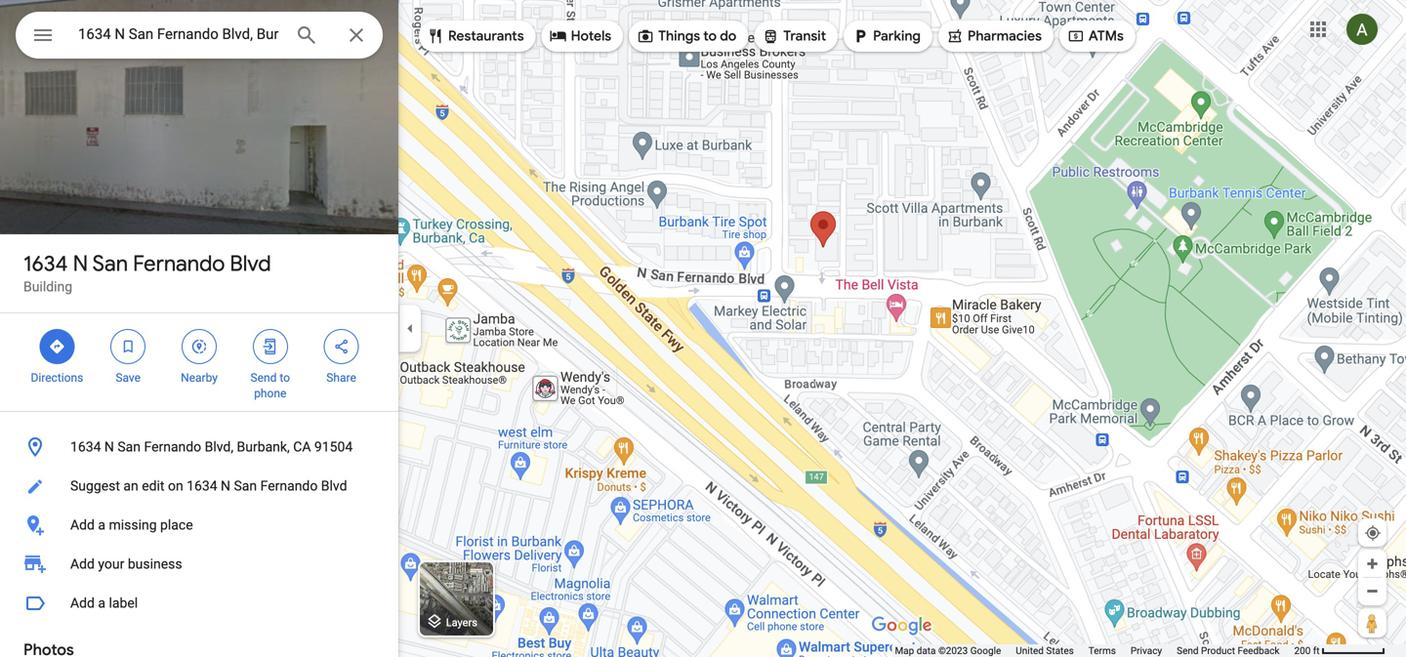 Task type: locate. For each thing, give the bounding box(es) containing it.
200 ft button
[[1295, 645, 1386, 657]]

to up phone
[[280, 371, 290, 385]]


[[333, 336, 350, 357]]

1634 inside 1634 n san fernando blvd building
[[23, 250, 68, 277]]

0 vertical spatial san
[[92, 250, 128, 277]]

suggest an edit on 1634 n san fernando blvd
[[70, 478, 347, 494]]

add inside add a missing place button
[[70, 517, 95, 533]]

save
[[116, 371, 141, 385]]

1 vertical spatial n
[[104, 439, 114, 455]]

1 vertical spatial blvd
[[321, 478, 347, 494]]

footer containing map data ©2023 google
[[895, 645, 1295, 657]]

0 vertical spatial send
[[251, 371, 277, 385]]

directions
[[31, 371, 83, 385]]

0 horizontal spatial blvd
[[230, 250, 271, 277]]

send left the product
[[1177, 645, 1199, 657]]

san for blvd
[[92, 250, 128, 277]]

add left label
[[70, 595, 95, 611]]

0 vertical spatial a
[[98, 517, 105, 533]]

0 horizontal spatial 1634
[[23, 250, 68, 277]]

san inside 1634 n san fernando blvd building
[[92, 250, 128, 277]]

to inside  things to do
[[704, 27, 717, 45]]

0 vertical spatial add
[[70, 517, 95, 533]]

privacy
[[1131, 645, 1162, 657]]

0 vertical spatial 1634
[[23, 250, 68, 277]]

san up "an"
[[118, 439, 141, 455]]

1 a from the top
[[98, 517, 105, 533]]

things
[[658, 27, 700, 45]]

 parking
[[852, 25, 921, 47]]


[[262, 336, 279, 357]]

0 vertical spatial fernando
[[133, 250, 225, 277]]

send inside send to phone
[[251, 371, 277, 385]]

2 horizontal spatial n
[[221, 478, 231, 494]]

your
[[98, 556, 124, 572]]

fernando for blvd,
[[144, 439, 201, 455]]

1 add from the top
[[70, 517, 95, 533]]

3 add from the top
[[70, 595, 95, 611]]

add a missing place button
[[0, 506, 398, 545]]

1 horizontal spatial blvd
[[321, 478, 347, 494]]

map data ©2023 google
[[895, 645, 1001, 657]]

2 vertical spatial add
[[70, 595, 95, 611]]

1 horizontal spatial 1634
[[70, 439, 101, 455]]

zoom in image
[[1365, 557, 1380, 571]]

1 vertical spatial san
[[118, 439, 141, 455]]

add for add your business
[[70, 556, 95, 572]]

blvd inside 1634 n san fernando blvd building
[[230, 250, 271, 277]]

a
[[98, 517, 105, 533], [98, 595, 105, 611]]

blvd down 91504
[[321, 478, 347, 494]]

send up phone
[[251, 371, 277, 385]]

fernando for blvd
[[133, 250, 225, 277]]

0 vertical spatial blvd
[[230, 250, 271, 277]]

data
[[917, 645, 936, 657]]

1634 n san fernando blvd building
[[23, 250, 271, 295]]

states
[[1046, 645, 1074, 657]]

send for send to phone
[[251, 371, 277, 385]]

n
[[73, 250, 88, 277], [104, 439, 114, 455], [221, 478, 231, 494]]

 restaurants
[[427, 25, 524, 47]]


[[119, 336, 137, 357]]

san
[[92, 250, 128, 277], [118, 439, 141, 455], [234, 478, 257, 494]]

1 horizontal spatial to
[[704, 27, 717, 45]]

2 a from the top
[[98, 595, 105, 611]]

0 horizontal spatial n
[[73, 250, 88, 277]]


[[190, 336, 208, 357]]

1634 right on
[[187, 478, 217, 494]]

n for blvd,
[[104, 439, 114, 455]]

google maps element
[[0, 0, 1406, 657]]

do
[[720, 27, 737, 45]]

edit
[[142, 478, 165, 494]]


[[48, 336, 66, 357]]


[[427, 25, 444, 47]]

1634 for blvd
[[23, 250, 68, 277]]

fernando up on
[[144, 439, 201, 455]]

add for add a missing place
[[70, 517, 95, 533]]

1634 up suggest
[[70, 439, 101, 455]]

blvd inside suggest an edit on 1634 n san fernando blvd button
[[321, 478, 347, 494]]

2 horizontal spatial 1634
[[187, 478, 217, 494]]

1 horizontal spatial n
[[104, 439, 114, 455]]

add inside add a label button
[[70, 595, 95, 611]]

1634 for blvd,
[[70, 439, 101, 455]]

on
[[168, 478, 183, 494]]

burbank,
[[237, 439, 290, 455]]

add left your
[[70, 556, 95, 572]]

1 horizontal spatial send
[[1177, 645, 1199, 657]]

add your business
[[70, 556, 182, 572]]

add inside add your business link
[[70, 556, 95, 572]]

2 add from the top
[[70, 556, 95, 572]]

0 vertical spatial to
[[704, 27, 717, 45]]

map
[[895, 645, 914, 657]]

0 horizontal spatial send
[[251, 371, 277, 385]]

to left do in the top of the page
[[704, 27, 717, 45]]

show your location image
[[1364, 524, 1382, 542]]

a for missing
[[98, 517, 105, 533]]

fernando up  on the bottom left of the page
[[133, 250, 225, 277]]

building
[[23, 279, 72, 295]]

united
[[1016, 645, 1044, 657]]

send inside send product feedback "button"
[[1177, 645, 1199, 657]]

None field
[[78, 22, 279, 46]]

add for add a label
[[70, 595, 95, 611]]

place
[[160, 517, 193, 533]]

google
[[971, 645, 1001, 657]]

send product feedback button
[[1177, 645, 1280, 657]]

product
[[1201, 645, 1235, 657]]

n inside 1634 n san fernando blvd building
[[73, 250, 88, 277]]

parking
[[873, 27, 921, 45]]


[[852, 25, 869, 47]]

fernando inside 1634 n san fernando blvd building
[[133, 250, 225, 277]]

collapse side panel image
[[399, 318, 421, 339]]

footer
[[895, 645, 1295, 657]]

1 vertical spatial a
[[98, 595, 105, 611]]

add down suggest
[[70, 517, 95, 533]]

blvd
[[230, 250, 271, 277], [321, 478, 347, 494]]

0 horizontal spatial to
[[280, 371, 290, 385]]

fernando
[[133, 250, 225, 277], [144, 439, 201, 455], [260, 478, 318, 494]]

200
[[1295, 645, 1311, 657]]

 atms
[[1067, 25, 1124, 47]]

san down burbank,
[[234, 478, 257, 494]]

san up ""
[[92, 250, 128, 277]]

atms
[[1089, 27, 1124, 45]]

1 vertical spatial add
[[70, 556, 95, 572]]

add a label
[[70, 595, 138, 611]]

add
[[70, 517, 95, 533], [70, 556, 95, 572], [70, 595, 95, 611]]

actions for 1634 n san fernando blvd region
[[0, 314, 398, 411]]

1634
[[23, 250, 68, 277], [70, 439, 101, 455], [187, 478, 217, 494]]

fernando down 'ca'
[[260, 478, 318, 494]]

1 vertical spatial 1634
[[70, 439, 101, 455]]

1 vertical spatial to
[[280, 371, 290, 385]]

2 vertical spatial 1634
[[187, 478, 217, 494]]

1 vertical spatial send
[[1177, 645, 1199, 657]]

blvd up 
[[230, 250, 271, 277]]

a left missing
[[98, 517, 105, 533]]

n for blvd
[[73, 250, 88, 277]]

to
[[704, 27, 717, 45], [280, 371, 290, 385]]

send
[[251, 371, 277, 385], [1177, 645, 1199, 657]]

1 vertical spatial fernando
[[144, 439, 201, 455]]

0 vertical spatial n
[[73, 250, 88, 277]]

1634 up building at the top left of page
[[23, 250, 68, 277]]

phone
[[254, 387, 287, 400]]

a left label
[[98, 595, 105, 611]]



Task type: describe. For each thing, give the bounding box(es) containing it.
restaurants
[[448, 27, 524, 45]]

2 vertical spatial san
[[234, 478, 257, 494]]

blvd,
[[205, 439, 234, 455]]

missing
[[109, 517, 157, 533]]

 hotels
[[550, 25, 612, 47]]

label
[[109, 595, 138, 611]]

send to phone
[[251, 371, 290, 400]]

transit
[[784, 27, 826, 45]]


[[946, 25, 964, 47]]


[[762, 25, 780, 47]]

terms button
[[1089, 645, 1116, 657]]

to inside send to phone
[[280, 371, 290, 385]]

add your business link
[[0, 545, 398, 584]]

1634 n san fernando blvd, burbank, ca 91504 button
[[0, 428, 398, 467]]

add a missing place
[[70, 517, 193, 533]]

hotels
[[571, 27, 612, 45]]

 button
[[16, 12, 70, 63]]

send product feedback
[[1177, 645, 1280, 657]]

 things to do
[[637, 25, 737, 47]]

google account: angela cha  
(angela.cha@adept.ai) image
[[1347, 14, 1378, 45]]

pharmacies
[[968, 27, 1042, 45]]

©2023
[[939, 645, 968, 657]]

1634 N San Fernando Blvd, Burbank, CA 91504 field
[[16, 12, 383, 59]]

91504
[[314, 439, 353, 455]]

add a label button
[[0, 584, 398, 623]]

an
[[123, 478, 138, 494]]

200 ft
[[1295, 645, 1320, 657]]

terms
[[1089, 645, 1116, 657]]

feedback
[[1238, 645, 1280, 657]]

 transit
[[762, 25, 826, 47]]

send for send product feedback
[[1177, 645, 1199, 657]]

show street view coverage image
[[1359, 608, 1387, 638]]

2 vertical spatial n
[[221, 478, 231, 494]]

none field inside 1634 n san fernando blvd, burbank, ca 91504 field
[[78, 22, 279, 46]]

privacy button
[[1131, 645, 1162, 657]]

ca
[[293, 439, 311, 455]]

zoom out image
[[1365, 584, 1380, 599]]

 search field
[[16, 12, 383, 63]]


[[550, 25, 567, 47]]

 pharmacies
[[946, 25, 1042, 47]]

suggest
[[70, 478, 120, 494]]

business
[[128, 556, 182, 572]]

layers
[[446, 617, 478, 629]]

a for label
[[98, 595, 105, 611]]

united states
[[1016, 645, 1074, 657]]

united states button
[[1016, 645, 1074, 657]]

suggest an edit on 1634 n san fernando blvd button
[[0, 467, 398, 506]]


[[31, 21, 55, 49]]


[[1067, 25, 1085, 47]]

2 vertical spatial fernando
[[260, 478, 318, 494]]

1634 n san fernando blvd main content
[[0, 0, 398, 657]]

1634 n san fernando blvd, burbank, ca 91504
[[70, 439, 353, 455]]


[[637, 25, 655, 47]]

footer inside google maps element
[[895, 645, 1295, 657]]

san for blvd,
[[118, 439, 141, 455]]

ft
[[1313, 645, 1320, 657]]

nearby
[[181, 371, 218, 385]]

share
[[327, 371, 356, 385]]



Task type: vqa. For each thing, say whether or not it's contained in the screenshot.


